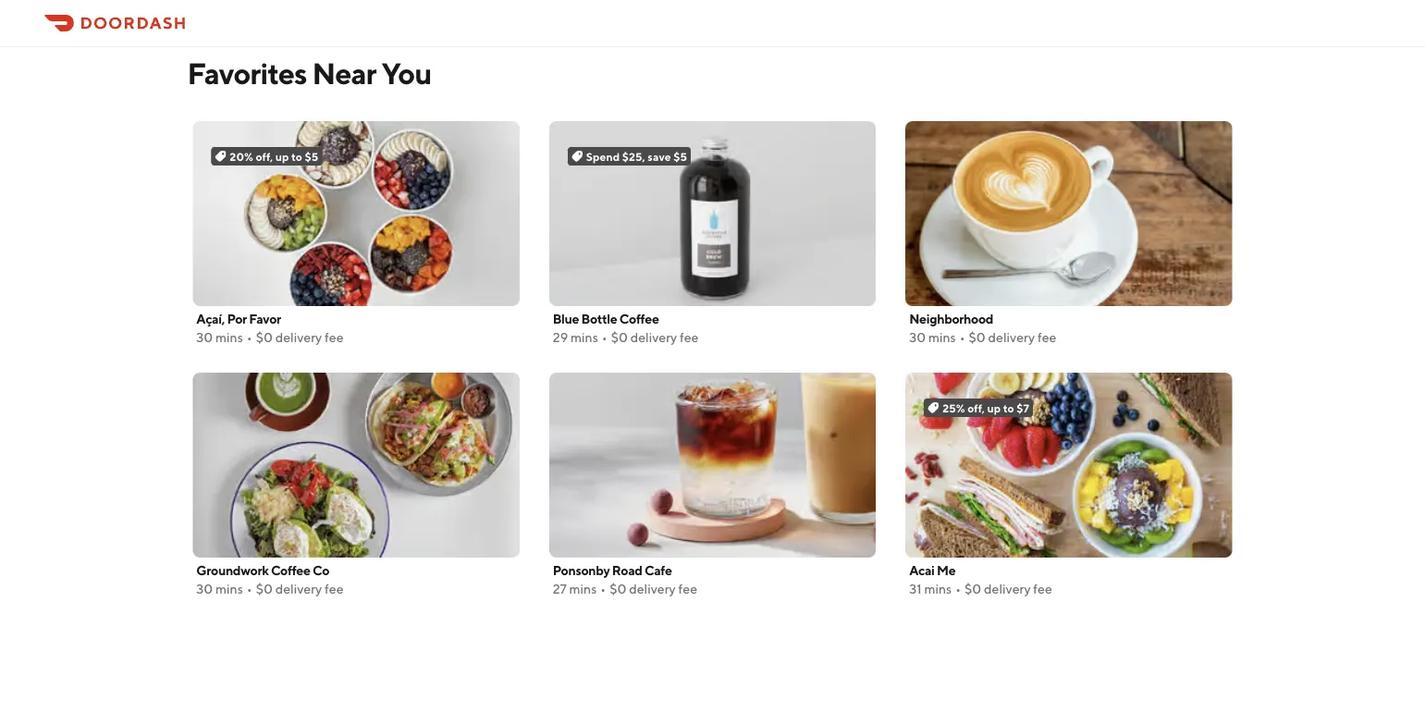 Task type: locate. For each thing, give the bounding box(es) containing it.
save
[[648, 150, 671, 163]]

$7
[[1017, 402, 1029, 415]]

$0 down the road
[[610, 582, 626, 597]]

$0 inside blue bottle coffee 29 mins • $0 delivery fee
[[611, 330, 628, 345]]

25% off, up to $7
[[943, 402, 1029, 415]]

mins down me at right
[[924, 582, 952, 597]]

20%
[[230, 150, 253, 163]]

$0 down favor
[[256, 330, 273, 345]]

fee inside groundwork coffee co 30 mins • $0 delivery fee
[[325, 582, 344, 597]]

0 vertical spatial coffee
[[619, 312, 659, 327]]

off,
[[256, 150, 273, 163], [967, 402, 985, 415]]

$0 down groundwork
[[256, 582, 273, 597]]

delivery inside groundwork coffee co 30 mins • $0 delivery fee
[[275, 582, 322, 597]]

30 inside groundwork coffee co 30 mins • $0 delivery fee
[[196, 582, 213, 597]]

30
[[196, 330, 213, 345], [909, 330, 926, 345], [196, 582, 213, 597]]

fee
[[325, 330, 344, 345], [680, 330, 699, 345], [1038, 330, 1056, 345], [325, 582, 344, 597], [678, 582, 697, 597], [1033, 582, 1052, 597]]

up left the '$7'
[[987, 402, 1001, 415]]

fee for groundwork coffee co 30 mins • $0 delivery fee
[[325, 582, 344, 597]]

off, right 20%
[[256, 150, 273, 163]]

0 vertical spatial up
[[275, 150, 289, 163]]

$5 right save
[[673, 150, 687, 163]]

• down por
[[247, 330, 252, 345]]

up for açaí, por favor
[[275, 150, 289, 163]]

delivery inside the "acai me 31 mins • $0 delivery fee"
[[984, 582, 1031, 597]]

off, right 25%
[[967, 402, 985, 415]]

$0 for açaí, por favor 30 mins • $0 delivery fee
[[256, 330, 273, 345]]

$0 right 31 in the right bottom of the page
[[965, 582, 981, 597]]

• inside groundwork coffee co 30 mins • $0 delivery fee
[[247, 582, 252, 597]]

bottle
[[581, 312, 617, 327]]

• for blue bottle coffee 29 mins • $0 delivery fee
[[602, 330, 607, 345]]

• for açaí, por favor 30 mins • $0 delivery fee
[[247, 330, 252, 345]]

neighborhood
[[909, 312, 993, 327]]

fee inside blue bottle coffee 29 mins • $0 delivery fee
[[680, 330, 699, 345]]

acai
[[909, 563, 935, 578]]

0 horizontal spatial coffee
[[271, 563, 310, 578]]

delivery inside açaí, por favor 30 mins • $0 delivery fee
[[275, 330, 322, 345]]

1 horizontal spatial to
[[1003, 402, 1014, 415]]

• inside ponsonby road cafe 27 mins • $0 delivery fee
[[600, 582, 606, 597]]

$0 inside açaí, por favor 30 mins • $0 delivery fee
[[256, 330, 273, 345]]

mins inside açaí, por favor 30 mins • $0 delivery fee
[[216, 330, 243, 345]]

$5 right 20%
[[305, 150, 318, 163]]

coffee inside groundwork coffee co 30 mins • $0 delivery fee
[[271, 563, 310, 578]]

$0 for ponsonby road cafe 27 mins • $0 delivery fee
[[610, 582, 626, 597]]

açaí, por favor 30 mins • $0 delivery fee
[[196, 312, 344, 345]]

1 vertical spatial to
[[1003, 402, 1014, 415]]

spend
[[586, 150, 620, 163]]

coffee
[[619, 312, 659, 327], [271, 563, 310, 578]]

• inside açaí, por favor 30 mins • $0 delivery fee
[[247, 330, 252, 345]]

$0 inside groundwork coffee co 30 mins • $0 delivery fee
[[256, 582, 273, 597]]

1 horizontal spatial off,
[[967, 402, 985, 415]]

road
[[612, 563, 642, 578]]

• down bottle
[[602, 330, 607, 345]]

1 vertical spatial up
[[987, 402, 1001, 415]]

delivery inside ponsonby road cafe 27 mins • $0 delivery fee
[[629, 582, 676, 597]]

mins down bottle
[[571, 330, 598, 345]]

0 horizontal spatial $5
[[305, 150, 318, 163]]

• for groundwork coffee co 30 mins • $0 delivery fee
[[247, 582, 252, 597]]

fee inside açaí, por favor 30 mins • $0 delivery fee
[[325, 330, 344, 345]]

mins inside groundwork coffee co 30 mins • $0 delivery fee
[[216, 582, 243, 597]]

up
[[275, 150, 289, 163], [987, 402, 1001, 415]]

mins down neighborhood on the top right
[[928, 330, 956, 345]]

$0 down neighborhood on the top right
[[969, 330, 986, 345]]

• down neighborhood on the top right
[[960, 330, 965, 345]]

1 horizontal spatial up
[[987, 402, 1001, 415]]

30 down açaí,
[[196, 330, 213, 345]]

1 vertical spatial off,
[[967, 402, 985, 415]]

$0 inside ponsonby road cafe 27 mins • $0 delivery fee
[[610, 582, 626, 597]]

mins down ponsonby
[[569, 582, 597, 597]]

$25,
[[622, 150, 645, 163]]

• inside "neighborhood 30 mins • $0 delivery fee"
[[960, 330, 965, 345]]

1 horizontal spatial $5
[[673, 150, 687, 163]]

to
[[291, 150, 302, 163], [1003, 402, 1014, 415]]

• down groundwork
[[247, 582, 252, 597]]

mins
[[216, 330, 243, 345], [571, 330, 598, 345], [928, 330, 956, 345], [216, 582, 243, 597], [569, 582, 597, 597], [924, 582, 952, 597]]

$0
[[256, 330, 273, 345], [611, 330, 628, 345], [969, 330, 986, 345], [256, 582, 273, 597], [610, 582, 626, 597], [965, 582, 981, 597]]

you
[[381, 56, 432, 91]]

mins inside "neighborhood 30 mins • $0 delivery fee"
[[928, 330, 956, 345]]

to for açaí, por favor
[[291, 150, 302, 163]]

30 inside "neighborhood 30 mins • $0 delivery fee"
[[909, 330, 926, 345]]

0 horizontal spatial off,
[[256, 150, 273, 163]]

coffee left co
[[271, 563, 310, 578]]

$0 down bottle
[[611, 330, 628, 345]]

acai me 31 mins • $0 delivery fee
[[909, 563, 1052, 597]]

mins inside blue bottle coffee 29 mins • $0 delivery fee
[[571, 330, 598, 345]]

27
[[553, 582, 567, 597]]

0 horizontal spatial up
[[275, 150, 289, 163]]

2 $5 from the left
[[673, 150, 687, 163]]

mins down por
[[216, 330, 243, 345]]

• down me at right
[[955, 582, 961, 597]]

mins for açaí, por favor 30 mins • $0 delivery fee
[[216, 330, 243, 345]]

up for acai me
[[987, 402, 1001, 415]]

$0 inside the "acai me 31 mins • $0 delivery fee"
[[965, 582, 981, 597]]

fee inside ponsonby road cafe 27 mins • $0 delivery fee
[[678, 582, 697, 597]]

mins down groundwork
[[216, 582, 243, 597]]

favorites near you
[[187, 56, 432, 91]]

• inside blue bottle coffee 29 mins • $0 delivery fee
[[602, 330, 607, 345]]

30 down neighborhood on the top right
[[909, 330, 926, 345]]

30 down groundwork
[[196, 582, 213, 597]]

fee for blue bottle coffee 29 mins • $0 delivery fee
[[680, 330, 699, 345]]

to left the '$7'
[[1003, 402, 1014, 415]]

$5
[[305, 150, 318, 163], [673, 150, 687, 163]]

30 inside açaí, por favor 30 mins • $0 delivery fee
[[196, 330, 213, 345]]

cafe
[[645, 563, 672, 578]]

to right 20%
[[291, 150, 302, 163]]

delivery inside blue bottle coffee 29 mins • $0 delivery fee
[[630, 330, 677, 345]]

1 horizontal spatial coffee
[[619, 312, 659, 327]]

1 vertical spatial coffee
[[271, 563, 310, 578]]

mins inside the "acai me 31 mins • $0 delivery fee"
[[924, 582, 952, 597]]

20% off, up to $5
[[230, 150, 318, 163]]

0 vertical spatial off,
[[256, 150, 273, 163]]

delivery
[[275, 330, 322, 345], [630, 330, 677, 345], [988, 330, 1035, 345], [275, 582, 322, 597], [629, 582, 676, 597], [984, 582, 1031, 597]]

fee for ponsonby road cafe 27 mins • $0 delivery fee
[[678, 582, 697, 597]]

•
[[247, 330, 252, 345], [602, 330, 607, 345], [960, 330, 965, 345], [247, 582, 252, 597], [600, 582, 606, 597], [955, 582, 961, 597]]

• for ponsonby road cafe 27 mins • $0 delivery fee
[[600, 582, 606, 597]]

0 vertical spatial to
[[291, 150, 302, 163]]

• down ponsonby
[[600, 582, 606, 597]]

30 for groundwork coffee co 30 mins • $0 delivery fee
[[196, 582, 213, 597]]

favorites
[[187, 56, 307, 91]]

0 horizontal spatial to
[[291, 150, 302, 163]]

coffee right bottle
[[619, 312, 659, 327]]

mins inside ponsonby road cafe 27 mins • $0 delivery fee
[[569, 582, 597, 597]]

up right 20%
[[275, 150, 289, 163]]



Task type: describe. For each thing, give the bounding box(es) containing it.
mins for ponsonby road cafe 27 mins • $0 delivery fee
[[569, 582, 597, 597]]

groundwork
[[196, 563, 269, 578]]

delivery for groundwork coffee co 30 mins • $0 delivery fee
[[275, 582, 322, 597]]

delivery inside "neighborhood 30 mins • $0 delivery fee"
[[988, 330, 1035, 345]]

$0 for blue bottle coffee 29 mins • $0 delivery fee
[[611, 330, 628, 345]]

30 for açaí, por favor 30 mins • $0 delivery fee
[[196, 330, 213, 345]]

me
[[937, 563, 955, 578]]

off, for açaí, por favor
[[256, 150, 273, 163]]

neighborhood 30 mins • $0 delivery fee
[[909, 312, 1056, 345]]

açaí,
[[196, 312, 225, 327]]

31
[[909, 582, 922, 597]]

por
[[227, 312, 247, 327]]

favor
[[249, 312, 281, 327]]

ponsonby
[[553, 563, 610, 578]]

mins for blue bottle coffee 29 mins • $0 delivery fee
[[571, 330, 598, 345]]

29
[[553, 330, 568, 345]]

$0 inside "neighborhood 30 mins • $0 delivery fee"
[[969, 330, 986, 345]]

spend $25, save $5
[[586, 150, 687, 163]]

near
[[312, 56, 376, 91]]

25%
[[943, 402, 965, 415]]

fee for açaí, por favor 30 mins • $0 delivery fee
[[325, 330, 344, 345]]

coffee inside blue bottle coffee 29 mins • $0 delivery fee
[[619, 312, 659, 327]]

delivery for blue bottle coffee 29 mins • $0 delivery fee
[[630, 330, 677, 345]]

1 $5 from the left
[[305, 150, 318, 163]]

off, for acai me
[[967, 402, 985, 415]]

delivery for ponsonby road cafe 27 mins • $0 delivery fee
[[629, 582, 676, 597]]

co
[[313, 563, 329, 578]]

groundwork coffee co 30 mins • $0 delivery fee
[[196, 563, 344, 597]]

fee inside the "acai me 31 mins • $0 delivery fee"
[[1033, 582, 1052, 597]]

blue bottle coffee 29 mins • $0 delivery fee
[[553, 312, 699, 345]]

blue
[[553, 312, 579, 327]]

$0 for groundwork coffee co 30 mins • $0 delivery fee
[[256, 582, 273, 597]]

mins for groundwork coffee co 30 mins • $0 delivery fee
[[216, 582, 243, 597]]

fee inside "neighborhood 30 mins • $0 delivery fee"
[[1038, 330, 1056, 345]]

delivery for açaí, por favor 30 mins • $0 delivery fee
[[275, 330, 322, 345]]

ponsonby road cafe 27 mins • $0 delivery fee
[[553, 563, 697, 597]]

• inside the "acai me 31 mins • $0 delivery fee"
[[955, 582, 961, 597]]

to for acai me
[[1003, 402, 1014, 415]]



Task type: vqa. For each thing, say whether or not it's contained in the screenshot.
Offers
no



